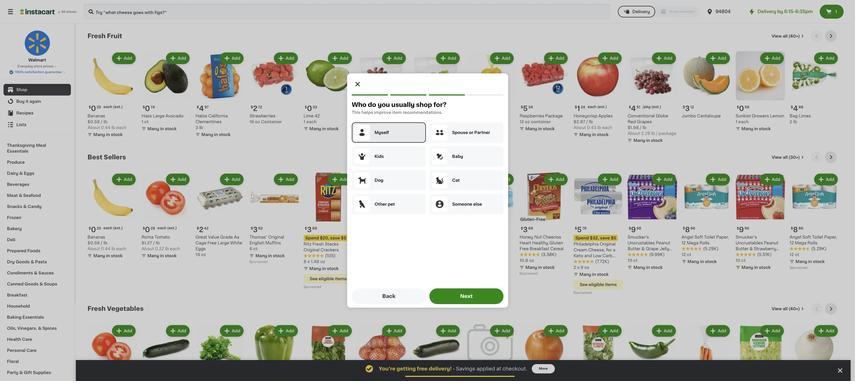 Task type: describe. For each thing, give the bounding box(es) containing it.
delivery for delivery
[[633, 10, 650, 14]]

beverages
[[7, 183, 29, 187]]

raspberries
[[520, 114, 544, 118]]

$ 0 25 for 4
[[89, 105, 101, 112]]

all stores link
[[20, 4, 77, 20]]

free
[[417, 367, 428, 372]]

& inside dairy & eggs link
[[19, 172, 23, 176]]

/ inside honeycrisp apples $2.87 / lb about 0.43 lb each
[[586, 120, 588, 124]]

view for 4
[[772, 34, 782, 38]]

$4.51 per package (estimated) element
[[628, 103, 677, 113]]

& inside smucker's uncrustables peanut butter & grape jelly sandwich
[[642, 247, 645, 251]]

cantaloupe
[[697, 114, 721, 118]]

& inside oils, vinegars, & spices link
[[38, 327, 41, 331]]

1 inside $1.24 each (estimated) element
[[577, 105, 580, 112]]

vinegars,
[[17, 327, 37, 331]]

see eligible items for 3
[[310, 277, 347, 281]]

ritz
[[304, 243, 312, 247]]

$5.23 per package (estimated) element
[[358, 103, 407, 113]]

product group containing 1
[[574, 51, 623, 139]]

items for 3
[[335, 277, 347, 281]]

x for 5
[[577, 266, 580, 270]]

dog
[[375, 179, 383, 183]]

see for 3
[[310, 277, 318, 281]]

$ 1 24 each (est.)
[[575, 105, 607, 112]]

floral
[[7, 360, 19, 364]]

butter for smucker's uncrustables peanut butter & strawberry jam sandwich
[[736, 247, 749, 251]]

2 86 from the left
[[799, 227, 804, 231]]

package for $ 4 51
[[659, 132, 677, 136]]

large inside hass large avocado 1 ct
[[153, 114, 165, 118]]

3 view from the top
[[772, 307, 782, 311]]

$1.24 each (estimated) element
[[574, 103, 623, 113]]

grapes inside green seedless grapes bag $1.98 / lb about 2.43 lb / package
[[445, 114, 460, 118]]

9 for smucker's uncrustables peanut butter & strawberry jam sandwich
[[739, 227, 744, 234]]

and
[[584, 254, 592, 258]]

100%
[[15, 71, 24, 74]]

fresh inside ritz fresh stacks original crackers
[[313, 243, 324, 247]]

else
[[473, 203, 482, 207]]

1 toilet from the left
[[704, 236, 715, 240]]

green seedless grapes bag $1.98 / lb about 2.43 lb / package
[[412, 114, 460, 136]]

spend for 3
[[305, 236, 319, 241]]

deli
[[7, 238, 15, 242]]

california for premium california lemons 2 lb bag
[[485, 114, 505, 118]]

42 inside 'lime 42 1 each'
[[315, 114, 320, 118]]

each inside honeycrisp apples $2.87 / lb about 0.43 lb each
[[602, 126, 612, 130]]

each (est.) for 2
[[103, 227, 123, 230]]

see eligible items button for 3
[[304, 274, 353, 284]]

2 mega from the left
[[795, 241, 807, 246]]

$5 for 3
[[341, 236, 346, 241]]

original inside ritz fresh stacks original crackers
[[304, 248, 320, 253]]

breakfast inside breakfast 'link'
[[7, 294, 27, 298]]

see eligible items for 5
[[580, 283, 617, 287]]

9 for smucker's uncrustables peanut butter & grape jelly sandwich
[[631, 227, 636, 234]]

item carousel region containing fresh vegetables
[[88, 304, 839, 382]]

96 for smucker's uncrustables peanut butter & strawberry jam sandwich
[[745, 227, 750, 231]]

grapes inside conventional globe red grapes $1.98 / lb about 2.28 lb / package
[[637, 120, 652, 124]]

meat & seafood link
[[4, 190, 71, 201]]

(40+) for fruit
[[789, 34, 800, 38]]

red inside conventional globe red grapes $1.98 / lb about 2.28 lb / package
[[628, 120, 636, 124]]

96 for smucker's uncrustables peanut butter & grape jelly sandwich
[[637, 227, 641, 231]]

smucker's for smucker's uncrustables peanut butter & grape jelly sandwich
[[628, 236, 649, 240]]

x for 3
[[307, 260, 310, 264]]

conventional globe red grapes $1.98 / lb about 2.28 lb / package
[[628, 114, 677, 136]]

smucker's for smucker's uncrustables peanut butter & strawberry jam sandwich
[[736, 236, 757, 240]]

delivery button
[[618, 6, 655, 18]]

cream
[[574, 248, 587, 253]]

•
[[453, 367, 455, 372]]

large inside great value grade aa cage free large white eggs 18 oz
[[218, 241, 229, 246]]

fruit
[[107, 33, 122, 39]]

low
[[593, 254, 602, 258]]

2 12 ct from the left
[[790, 253, 800, 257]]

$ inside $ 1 24 each (est.)
[[575, 106, 577, 109]]

oils,
[[7, 327, 16, 331]]

spouse or partner
[[452, 131, 490, 135]]

0 inside $0.28 each (estimated) element
[[145, 227, 150, 234]]

$ 3 68
[[521, 227, 533, 234]]

/pkg for $ 4 81
[[427, 105, 435, 109]]

& inside snacks & candy link
[[23, 205, 27, 209]]

eligible for 5
[[589, 283, 604, 287]]

oz inside strawberries 16 oz container
[[255, 120, 260, 124]]

0.44 for 2
[[101, 247, 110, 251]]

treatment tracker modal dialog
[[76, 361, 851, 382]]

cat
[[452, 179, 460, 183]]

original for cheese,
[[600, 243, 616, 247]]

original for muffins
[[268, 236, 284, 240]]

canned goods & soups link
[[4, 279, 71, 290]]

$ inside $ 4 81
[[413, 106, 415, 109]]

someone
[[452, 203, 472, 207]]

2 angel from the left
[[790, 236, 802, 240]]

2 inside premium california lemons 2 lb bag
[[466, 126, 468, 130]]

jumbo cantaloupe
[[682, 114, 721, 118]]

$1.98 for $ 4 81
[[412, 126, 423, 130]]

34
[[528, 106, 533, 109]]

23
[[366, 106, 371, 109]]

thanksgiving meal essentials link
[[4, 140, 71, 157]]

$ 0 25 for 2
[[89, 227, 101, 234]]

about inside the roma tomato $1.27 / lb about 0.22 lb each
[[142, 247, 154, 251]]

baby
[[452, 155, 463, 159]]

& inside "condiments & sauces" link
[[34, 271, 37, 275]]

lemon
[[770, 114, 784, 118]]

$ inside $ 5 23
[[359, 106, 361, 109]]

1 inside 1 button
[[836, 10, 837, 14]]

growers
[[752, 114, 769, 118]]

personal
[[7, 349, 25, 353]]

72
[[258, 106, 262, 109]]

frozen
[[7, 216, 21, 220]]

$ inside $ 3 92
[[251, 227, 253, 231]]

0 vertical spatial eggs
[[24, 172, 34, 176]]

$0.87 each (estimated) element
[[412, 376, 461, 382]]

$ inside $ 0 58
[[737, 106, 739, 109]]

package for $ 4 81
[[443, 132, 460, 136]]

avocado
[[166, 114, 183, 118]]

$ inside $ 5 76
[[575, 227, 577, 231]]

prepared foods link
[[4, 246, 71, 257]]

walmart link
[[24, 30, 50, 63]]

each inside $ 1 24 each (est.)
[[588, 105, 597, 109]]

all
[[61, 10, 65, 13]]

view for 8
[[772, 156, 782, 160]]

2 toilet from the left
[[812, 236, 824, 240]]

$ inside $ 3 68
[[521, 227, 523, 231]]

0.44 for 4
[[101, 126, 110, 130]]

12 inside raspberries package 12 oz container
[[520, 120, 524, 124]]

bananas $0.58 / lb about 0.44 lb each for 2
[[88, 236, 126, 251]]

33
[[313, 106, 317, 109]]

1 angel from the left
[[682, 236, 694, 240]]

grape
[[646, 247, 659, 251]]

oz right 1.48
[[320, 260, 325, 264]]

3 for $ 3 12
[[685, 105, 690, 112]]

shop
[[416, 102, 432, 108]]

health care
[[7, 338, 32, 342]]

lifestyle
[[574, 260, 591, 264]]

each inside the roma tomato $1.27 / lb about 0.22 lb each
[[170, 247, 180, 251]]

soups
[[44, 282, 57, 287]]

$ 3 88
[[305, 227, 317, 234]]

$ inside the $ 0 28
[[143, 227, 145, 231]]

$ inside $ 0 74
[[143, 106, 145, 109]]

4 for $ 4 98
[[793, 105, 798, 112]]

everyday
[[17, 65, 33, 68]]

at
[[496, 367, 501, 372]]

red inside sun harvest seedless red grapes $2.18 / lb about 2.4 lb / package
[[358, 120, 366, 124]]

oz down lifestyle
[[585, 266, 589, 270]]

view all (40+) button for fresh vegetables
[[770, 304, 807, 315]]

4 for $ 4 51
[[631, 105, 636, 112]]

sunkist
[[736, 114, 751, 118]]

100% satisfaction guarantee
[[15, 71, 62, 74]]

$2.18
[[358, 126, 369, 130]]

back
[[382, 294, 395, 299]]

16
[[250, 120, 254, 124]]

jelly
[[660, 247, 670, 251]]

fresh fruit
[[88, 33, 122, 39]]

about inside conventional globe red grapes $1.98 / lb about 2.28 lb / package
[[628, 132, 640, 136]]

oz inside raspberries package 12 oz container
[[525, 120, 530, 124]]

halos california clementines 3 lb
[[196, 114, 228, 130]]

muffins
[[266, 241, 281, 246]]

$ inside $ 4 51
[[629, 106, 631, 109]]

10 for smucker's uncrustables peanut butter & strawberry jam sandwich
[[736, 259, 741, 263]]

other
[[375, 203, 387, 207]]

meal
[[36, 144, 46, 148]]

2.43
[[425, 132, 434, 136]]

& inside party & gift supplies link
[[19, 371, 23, 375]]

all for 8
[[783, 156, 788, 160]]

free inside honey nut cheerios heart healthy gluten free breakfast cereal
[[520, 247, 529, 251]]

$ 2 42
[[197, 227, 209, 234]]

3 all from the top
[[783, 307, 788, 311]]

breakfast link
[[4, 290, 71, 301]]

3 for $ 3 88
[[307, 227, 312, 234]]

2 $ 8 86 from the left
[[791, 227, 804, 234]]

walmart
[[28, 58, 46, 62]]

oz inside great value grade aa cage free large white eggs 18 oz
[[201, 253, 206, 257]]

/ inside the roma tomato $1.27 / lb about 0.22 lb each
[[153, 241, 155, 246]]

save for 5
[[600, 236, 610, 241]]

1 button
[[820, 5, 844, 19]]

$0.58 for 2
[[88, 241, 100, 246]]

1 vertical spatial essentials
[[22, 316, 44, 320]]

3 inside 'halos california clementines 3 lb'
[[196, 126, 198, 130]]

essentials inside thanksgiving meal essentials
[[7, 149, 28, 153]]

$0.25 each (estimated) element for 2
[[88, 224, 137, 235]]

main content containing 0
[[76, 23, 851, 382]]

uncrustables for grape
[[628, 241, 655, 246]]

18
[[196, 253, 200, 257]]

crackers
[[321, 248, 339, 253]]

(est.) inside $ 1 24 each (est.)
[[597, 105, 607, 109]]

$ inside $ 5 34
[[521, 106, 523, 109]]

each inside sunkist growers lemon 1 each
[[739, 120, 749, 124]]

dry
[[7, 260, 15, 264]]

1 mega from the left
[[687, 241, 699, 246]]

lb inside 'halos california clementines 3 lb'
[[199, 126, 203, 130]]

stores
[[66, 10, 77, 13]]

ct inside hass large avocado 1 ct
[[144, 120, 149, 124]]

$0.58 for 4
[[88, 120, 100, 124]]

bakery link
[[4, 224, 71, 235]]

(est.) for $0.25 each (estimated) element associated with 4
[[113, 105, 123, 109]]

gift
[[24, 371, 32, 375]]

25 for 2
[[97, 227, 101, 231]]

1 inside sunkist growers lemon 1 each
[[736, 120, 738, 124]]

spend $20, save $5
[[305, 236, 346, 241]]

2 x 8 oz
[[574, 266, 589, 270]]

about inside sun harvest seedless red grapes $2.18 / lb about 2.4 lb / package
[[358, 132, 370, 136]]

thanksgiving meal essentials
[[7, 144, 46, 153]]

97
[[205, 106, 209, 109]]

about inside green seedless grapes bag $1.98 / lb about 2.43 lb / package
[[412, 132, 424, 136]]

lb inside premium california lemons 2 lb bag
[[469, 126, 473, 130]]

$32,
[[590, 236, 599, 241]]

more
[[539, 368, 548, 371]]

package inside sun harvest seedless red grapes $2.18 / lb about 2.4 lb / package
[[386, 132, 404, 136]]

$ 9 96 for smucker's uncrustables peanut butter & strawberry jam sandwich
[[737, 227, 750, 234]]

3 for $ 3 92
[[253, 227, 258, 234]]

thomas'
[[250, 236, 267, 240]]

(7.72k)
[[595, 260, 609, 264]]

raspberries package 12 oz container
[[520, 114, 563, 124]]

1 item carousel region from the top
[[88, 30, 839, 147]]

$ 5 23
[[359, 105, 371, 112]]

2 up great
[[199, 227, 203, 234]]

about inside honeycrisp apples $2.87 / lb about 0.43 lb each
[[574, 126, 586, 130]]

keto
[[574, 254, 583, 258]]

checkout.
[[503, 367, 527, 372]]

0.43
[[587, 126, 597, 130]]

74
[[151, 106, 155, 109]]

oils, vinegars, & spices link
[[4, 323, 71, 334]]

sponsored badge image for $ 8 86
[[790, 267, 808, 270]]

conventional
[[628, 114, 655, 118]]

(est.) for "$4.51 per package (estimated)" element
[[652, 105, 661, 109]]

meat & seafood
[[7, 194, 41, 198]]

(40+) for vegetables
[[789, 307, 800, 311]]

$ inside $ 0 33
[[305, 106, 307, 109]]



Task type: locate. For each thing, give the bounding box(es) containing it.
oz right 18
[[201, 253, 206, 257]]

2 vertical spatial item carousel region
[[88, 304, 839, 382]]

1 horizontal spatial butter
[[736, 247, 749, 251]]

recommendations.
[[403, 111, 443, 115]]

california up clementines on the left of the page
[[208, 114, 228, 118]]

1 horizontal spatial $ 9 96
[[737, 227, 750, 234]]

0 horizontal spatial /pkg (est.)
[[373, 105, 392, 109]]

1 $5 from the left
[[341, 236, 346, 241]]

1 86 from the left
[[691, 227, 695, 231]]

free down heart
[[520, 247, 529, 251]]

1 horizontal spatial $5
[[611, 236, 616, 241]]

0 vertical spatial all
[[783, 34, 788, 38]]

0 horizontal spatial see eligible items
[[310, 277, 347, 281]]

free up nut
[[536, 218, 546, 222]]

2 down lifestyle
[[574, 266, 576, 270]]

best
[[88, 154, 102, 161]]

spend for 5
[[576, 236, 589, 241]]

$ inside $ 4 97
[[197, 106, 199, 109]]

(5.51k)
[[757, 253, 772, 257]]

1 96 from the left
[[637, 227, 641, 231]]

0 horizontal spatial save
[[330, 236, 340, 241]]

1 horizontal spatial eligible
[[589, 283, 604, 287]]

$1.98 inside conventional globe red grapes $1.98 / lb about 2.28 lb / package
[[628, 126, 639, 130]]

delivery for delivery by 6:15-6:35pm
[[758, 9, 777, 14]]

4 4 from the left
[[793, 105, 798, 112]]

1 /pkg from the left
[[373, 105, 381, 109]]

eggs up beverages link
[[24, 172, 34, 176]]

0 vertical spatial 25
[[97, 106, 101, 109]]

3 left 92
[[253, 227, 258, 234]]

0 horizontal spatial see eligible items button
[[304, 274, 353, 284]]

view all (40+) button for fresh fruit
[[770, 30, 807, 42]]

delivery by 6:15-6:35pm link
[[748, 8, 813, 15]]

pet
[[388, 203, 395, 207]]

all for 4
[[783, 34, 788, 38]]

strawberry
[[754, 247, 777, 251]]

peanut for grape
[[656, 241, 671, 246]]

red down conventional
[[628, 120, 636, 124]]

1 horizontal spatial items
[[605, 283, 617, 287]]

grapes down harvest
[[367, 120, 382, 124]]

3
[[685, 105, 690, 112], [196, 126, 198, 130], [253, 227, 258, 234], [307, 227, 312, 234], [523, 227, 528, 234]]

4 left 98
[[793, 105, 798, 112]]

original inside thomas' original english muffins 6 ct
[[268, 236, 284, 240]]

3 up jumbo
[[685, 105, 690, 112]]

• savings applied at checkout.
[[453, 367, 527, 372]]

1 $1.98 from the left
[[628, 126, 639, 130]]

1 (40+) from the top
[[789, 34, 800, 38]]

/pkg (est.) inside "$4.51 per package (estimated)" element
[[643, 105, 661, 109]]

lb inside bag limes 2 lb
[[793, 120, 797, 124]]

10 for smucker's uncrustables peanut butter & grape jelly sandwich
[[628, 259, 632, 263]]

& inside the canned goods & soups link
[[40, 282, 43, 287]]

1 rolls from the left
[[700, 241, 710, 246]]

baking
[[7, 316, 21, 320]]

2 package from the left
[[659, 132, 677, 136]]

2 10 ct from the left
[[736, 259, 746, 263]]

sandwich down grape
[[628, 253, 648, 257]]

3 /pkg from the left
[[427, 105, 435, 109]]

0 horizontal spatial (5.29k)
[[703, 247, 719, 251]]

0 horizontal spatial spend
[[305, 236, 319, 241]]

1 horizontal spatial soft
[[803, 236, 811, 240]]

/pkg (est.) up improve
[[373, 105, 392, 109]]

$1.98 inside green seedless grapes bag $1.98 / lb about 2.43 lb / package
[[412, 126, 423, 130]]

shop link
[[4, 84, 71, 96]]

package right 2.4
[[386, 132, 404, 136]]

2 up spouse or partner
[[466, 126, 468, 130]]

1 horizontal spatial 9
[[739, 227, 744, 234]]

goods for dry
[[16, 260, 30, 264]]

item carousel region
[[88, 30, 839, 147], [88, 152, 839, 299], [88, 304, 839, 382]]

each (est.) inside $0.28 each (estimated) element
[[158, 227, 177, 230]]

1 view all (40+) from the top
[[772, 34, 800, 38]]

4 for $ 4 81
[[415, 105, 420, 112]]

0 horizontal spatial peanut
[[656, 241, 671, 246]]

red
[[358, 120, 366, 124], [628, 120, 636, 124]]

0 horizontal spatial paper,
[[716, 236, 729, 240]]

service type group
[[618, 6, 699, 18]]

1 california from the left
[[208, 114, 228, 118]]

view all (30+) button
[[770, 152, 807, 163]]

1 horizontal spatial angel soft toilet paper, 12 mega rolls
[[790, 236, 837, 246]]

0 horizontal spatial /pkg
[[373, 105, 381, 109]]

1 $ 9 96 from the left
[[629, 227, 641, 234]]

& left pasta
[[31, 260, 34, 264]]

1 all from the top
[[783, 34, 788, 38]]

0 horizontal spatial original
[[268, 236, 284, 240]]

bananas $0.58 / lb about 0.44 lb each for 4
[[88, 114, 126, 130]]

0 horizontal spatial seedless
[[384, 114, 402, 118]]

2 25 from the top
[[97, 227, 101, 231]]

fresh for fresh fruit
[[88, 33, 106, 39]]

$ inside "$ 2 42"
[[197, 227, 199, 231]]

2 $1.98 from the left
[[412, 126, 423, 130]]

1 horizontal spatial paper,
[[825, 236, 837, 240]]

2 /pkg (est.) from the left
[[643, 105, 661, 109]]

0 vertical spatial view all (40+)
[[772, 34, 800, 38]]

2 rolls from the left
[[808, 241, 818, 246]]

0 horizontal spatial 12 ct
[[682, 253, 692, 257]]

breakfast down healthy
[[530, 247, 549, 251]]

1 horizontal spatial save
[[600, 236, 610, 241]]

0 horizontal spatial mega
[[687, 241, 699, 246]]

$ 9 96 for smucker's uncrustables peanut butter & grape jelly sandwich
[[629, 227, 641, 234]]

3 for $ 3 68
[[523, 227, 528, 234]]

2 4 from the left
[[631, 105, 636, 112]]

1 paper, from the left
[[716, 236, 729, 240]]

1 spend from the left
[[305, 236, 319, 241]]

1 view all (40+) button from the top
[[770, 30, 807, 42]]

items down '(105)'
[[335, 277, 347, 281]]

(est.) for $5.23 per package (estimated) 'element'
[[382, 105, 392, 109]]

(9.99k)
[[649, 253, 665, 257]]

0 horizontal spatial $ 9 96
[[629, 227, 641, 234]]

& left "sauces" at the left bottom
[[34, 271, 37, 275]]

96 up smucker's uncrustables peanut butter & strawberry jam sandwich
[[745, 227, 750, 231]]

supplies
[[33, 371, 51, 375]]

1 horizontal spatial 42
[[315, 114, 320, 118]]

free inside great value grade aa cage free large white eggs 18 oz
[[208, 241, 217, 246]]

1 4 from the left
[[199, 105, 204, 112]]

9 up smucker's uncrustables peanut butter & strawberry jam sandwich
[[739, 227, 744, 234]]

0 horizontal spatial butter
[[628, 247, 641, 251]]

smucker's inside smucker's uncrustables peanut butter & strawberry jam sandwich
[[736, 236, 757, 240]]

1 horizontal spatial see
[[580, 283, 588, 287]]

5 for $ 5 34
[[523, 105, 528, 112]]

2 view all (40+) from the top
[[772, 307, 800, 311]]

2 inside bag limes 2 lb
[[790, 120, 792, 124]]

2 left "72"
[[253, 105, 258, 112]]

aa
[[234, 236, 239, 240]]

2 view from the top
[[772, 156, 782, 160]]

1 horizontal spatial california
[[485, 114, 505, 118]]

1 red from the left
[[358, 120, 366, 124]]

2 $ 0 25 from the top
[[89, 227, 101, 234]]

view all (40+) for vegetables
[[772, 307, 800, 311]]

1 horizontal spatial rolls
[[808, 241, 818, 246]]

2 bananas $0.58 / lb about 0.44 lb each from the top
[[88, 236, 126, 251]]

$0.25 each (estimated) element
[[88, 103, 137, 113], [88, 224, 137, 235]]

4 left 81
[[415, 105, 420, 112]]

or
[[469, 131, 473, 135]]

& inside dry goods & pasta link
[[31, 260, 34, 264]]

$5.63 element
[[466, 224, 515, 235]]

12 inside the $ 3 12
[[691, 106, 694, 109]]

2 0.44 from the top
[[101, 247, 110, 251]]

california inside premium california lemons 2 lb bag
[[485, 114, 505, 118]]

0 vertical spatial view
[[772, 34, 782, 38]]

lists
[[16, 123, 26, 127]]

$0.28 each (estimated) element
[[142, 224, 191, 235]]

eggs down cage
[[196, 247, 206, 251]]

1 vertical spatial item carousel region
[[88, 152, 839, 299]]

care down vinegars,
[[22, 338, 32, 342]]

bag down green
[[412, 120, 420, 124]]

see eligible items down 1.48
[[310, 277, 347, 281]]

0 horizontal spatial sandwich
[[628, 253, 648, 257]]

$0.25 each (estimated) element for 4
[[88, 103, 137, 113]]

5 left 76
[[577, 227, 582, 234]]

each inside 'lime 42 1 each'
[[306, 120, 317, 124]]

2 item carousel region from the top
[[88, 152, 839, 299]]

$5 for 5
[[611, 236, 616, 241]]

add inside "product" group
[[610, 56, 618, 60]]

package inside green seedless grapes bag $1.98 / lb about 2.43 lb / package
[[443, 132, 460, 136]]

1 angel soft toilet paper, 12 mega rolls from the left
[[682, 236, 729, 246]]

sandwich down strawberry
[[746, 253, 766, 257]]

bag limes 2 lb
[[790, 114, 811, 124]]

(est.) for $0.25 each (estimated) element corresponding to 2
[[113, 227, 123, 230]]

goods down condiments & sauces at the left
[[25, 282, 39, 287]]

honey
[[520, 236, 533, 240]]

peanut for strawberry
[[764, 241, 779, 246]]

0 horizontal spatial large
[[153, 114, 165, 118]]

1 /pkg (est.) from the left
[[373, 105, 392, 109]]

grapes down "for?"
[[445, 114, 460, 118]]

uncrustables inside smucker's uncrustables peanut butter & strawberry jam sandwich
[[736, 241, 763, 246]]

0 horizontal spatial 42
[[204, 227, 209, 231]]

1 10 from the left
[[628, 259, 632, 263]]

1 horizontal spatial package
[[443, 132, 460, 136]]

see eligible items
[[310, 277, 347, 281], [580, 283, 617, 287]]

1 bananas from the top
[[88, 114, 105, 118]]

1 seedless from the left
[[384, 114, 402, 118]]

california inside 'halos california clementines 3 lb'
[[208, 114, 228, 118]]

& left grape
[[642, 247, 645, 251]]

heart
[[520, 241, 531, 246]]

care for personal care
[[26, 349, 37, 353]]

sponsored badge image for $ 3 92
[[250, 261, 267, 264]]

instacart logo image
[[20, 8, 55, 15]]

more button
[[532, 365, 555, 374]]

9 up smucker's uncrustables peanut butter & grape jelly sandwich in the bottom of the page
[[631, 227, 636, 234]]

& inside meat & seafood link
[[19, 194, 22, 198]]

1 inside hass large avocado 1 ct
[[142, 120, 143, 124]]

1 $0.58 from the top
[[88, 120, 100, 124]]

/pkg right 81
[[427, 105, 435, 109]]

5 for $ 5 76
[[577, 227, 582, 234]]

beverages link
[[4, 179, 71, 190]]

$ 0 28
[[143, 227, 155, 234]]

butter left grape
[[628, 247, 641, 251]]

fresh for fresh vegetables
[[88, 306, 106, 312]]

back button
[[352, 289, 426, 305]]

2 $ 9 96 from the left
[[737, 227, 750, 234]]

jumbo
[[682, 114, 696, 118]]

/pkg (est.) for $ 4 51
[[643, 105, 661, 109]]

eggs inside great value grade aa cage free large white eggs 18 oz
[[196, 247, 206, 251]]

cage
[[196, 241, 207, 246]]

1 horizontal spatial sandwich
[[746, 253, 766, 257]]

0 horizontal spatial see
[[310, 277, 318, 281]]

apples
[[599, 114, 613, 118]]

breakfast up household on the bottom
[[7, 294, 27, 298]]

4 inside $4.81 per package (estimated) element
[[415, 105, 420, 112]]

1 0.44 from the top
[[101, 126, 110, 130]]

0 vertical spatial eligible
[[319, 277, 334, 281]]

oz right 10.8
[[529, 259, 534, 263]]

for
[[606, 248, 612, 253]]

sun harvest seedless red grapes $2.18 / lb about 2.4 lb / package
[[358, 114, 404, 136]]

household link
[[4, 301, 71, 312]]

$ 2 72
[[251, 105, 262, 112]]

& left gift
[[19, 371, 23, 375]]

$1.98 down conventional
[[628, 126, 639, 130]]

1 horizontal spatial grapes
[[445, 114, 460, 118]]

2 10 from the left
[[736, 259, 741, 263]]

0 horizontal spatial angel soft toilet paper, 12 mega rolls
[[682, 236, 729, 246]]

2 /pkg from the left
[[643, 105, 651, 109]]

0 horizontal spatial 9
[[631, 227, 636, 234]]

honey nut cheerios heart healthy gluten free breakfast cereal
[[520, 236, 564, 251]]

1 $0.25 each (estimated) element from the top
[[88, 103, 137, 113]]

(est.) for $0.28 each (estimated) element
[[167, 227, 177, 230]]

0 horizontal spatial breakfast
[[7, 294, 27, 298]]

seedless inside sun harvest seedless red grapes $2.18 / lb about 2.4 lb / package
[[384, 114, 402, 118]]

save up stacks
[[330, 236, 340, 241]]

save
[[330, 236, 340, 241], [600, 236, 610, 241]]

None search field
[[83, 4, 610, 20]]

uncrustables inside smucker's uncrustables peanut butter & grape jelly sandwich
[[628, 241, 655, 246]]

essentials down thanksgiving
[[7, 149, 28, 153]]

5 left 34
[[523, 105, 528, 112]]

0 horizontal spatial angel
[[682, 236, 694, 240]]

0 vertical spatial 42
[[315, 114, 320, 118]]

1 vertical spatial bag
[[412, 120, 420, 124]]

1 horizontal spatial delivery
[[758, 9, 777, 14]]

2 vertical spatial all
[[783, 307, 788, 311]]

3 left 68
[[523, 227, 528, 234]]

1 horizontal spatial $1.98
[[628, 126, 639, 130]]

1 vertical spatial view all (40+)
[[772, 307, 800, 311]]

sponsored badge image
[[250, 261, 267, 264], [790, 267, 808, 270], [520, 273, 537, 276], [304, 286, 321, 289], [574, 292, 591, 295]]

/pkg (est.)
[[373, 105, 392, 109], [643, 105, 661, 109], [427, 105, 445, 109]]

uncrustables for strawberry
[[736, 241, 763, 246]]

(est.) inside $0.28 each (estimated) element
[[167, 227, 177, 230]]

thanksgiving
[[7, 144, 35, 148]]

$ 5 34
[[521, 105, 533, 112]]

bag inside green seedless grapes bag $1.98 / lb about 2.43 lb / package
[[412, 120, 420, 124]]

meat
[[7, 194, 18, 198]]

again
[[29, 100, 41, 104]]

0 horizontal spatial package
[[386, 132, 404, 136]]

1 vertical spatial fresh
[[313, 243, 324, 247]]

sponsored badge image for $ 3 68
[[520, 273, 537, 276]]

seedless inside green seedless grapes bag $1.98 / lb about 2.43 lb / package
[[425, 114, 444, 118]]

/pkg for $ 4 51
[[643, 105, 651, 109]]

butter up jam
[[736, 247, 749, 251]]

seedless down $4.81 per package (estimated) element
[[425, 114, 444, 118]]

stacks
[[325, 243, 339, 247]]

sandwich for grape
[[628, 253, 648, 257]]

see eligible items down (7.72k)
[[580, 283, 617, 287]]

butter inside smucker's uncrustables peanut butter & strawberry jam sandwich
[[736, 247, 749, 251]]

2 all from the top
[[783, 156, 788, 160]]

0 vertical spatial item carousel region
[[88, 30, 839, 147]]

/pkg (est.) inside $5.23 per package (estimated) 'element'
[[373, 105, 392, 109]]

satisfaction
[[25, 71, 44, 74]]

/pkg inside $5.23 per package (estimated) 'element'
[[373, 105, 381, 109]]

2 smucker's from the left
[[736, 236, 757, 240]]

save for 3
[[330, 236, 340, 241]]

2 bananas from the top
[[88, 236, 105, 240]]

/pkg (est.) for $ 4 81
[[427, 105, 445, 109]]

california down $3.92 element
[[485, 114, 505, 118]]

$ 9 96 up smucker's uncrustables peanut butter & strawberry jam sandwich
[[737, 227, 750, 234]]

shop
[[16, 88, 27, 92]]

seafood
[[23, 194, 41, 198]]

2 california from the left
[[485, 114, 505, 118]]

2 uncrustables from the left
[[736, 241, 763, 246]]

1 vertical spatial bananas $0.58 / lb about 0.44 lb each
[[88, 236, 126, 251]]

& right dairy
[[19, 172, 23, 176]]

1 horizontal spatial spend
[[576, 236, 589, 241]]

$ 4 51
[[629, 105, 641, 112]]

& right "meat"
[[19, 194, 22, 198]]

0 vertical spatial x
[[307, 260, 310, 264]]

limes
[[799, 114, 811, 118]]

& left strawberry
[[750, 247, 753, 251]]

$3.92 element
[[466, 103, 515, 113]]

helps
[[362, 111, 373, 115]]

package left or
[[443, 132, 460, 136]]

oz
[[255, 120, 260, 124], [525, 120, 530, 124], [201, 253, 206, 257], [529, 259, 534, 263], [320, 260, 325, 264], [585, 266, 589, 270]]

goods for canned
[[25, 282, 39, 287]]

each (est.) for 4
[[103, 105, 123, 109]]

1 butter from the left
[[628, 247, 641, 251]]

2 peanut from the left
[[764, 241, 779, 246]]

1 25 from the top
[[97, 106, 101, 109]]

oz down raspberries
[[525, 120, 530, 124]]

0 vertical spatial bananas $0.58 / lb about 0.44 lb each
[[88, 114, 126, 130]]

oz right 16 at the top of the page
[[255, 120, 260, 124]]

(est.) for $4.81 per package (estimated) element
[[436, 105, 445, 109]]

& inside smucker's uncrustables peanut butter & strawberry jam sandwich
[[750, 247, 753, 251]]

roma tomato $1.27 / lb about 0.22 lb each
[[142, 236, 180, 251]]

bag down "$ 4 98"
[[790, 114, 798, 118]]

$5 right the $20,
[[341, 236, 346, 241]]

package down globe on the top right of page
[[659, 132, 677, 136]]

uncrustables
[[628, 241, 655, 246], [736, 241, 763, 246]]

2 $5 from the left
[[611, 236, 616, 241]]

$ inside $ 2 72
[[251, 106, 253, 109]]

bag inside bag limes 2 lb
[[790, 114, 798, 118]]

2 $0.58 from the top
[[88, 241, 100, 246]]

0 horizontal spatial 86
[[691, 227, 695, 231]]

lemons
[[466, 120, 482, 124]]

$ inside $ 3 88
[[305, 227, 307, 231]]

0 vertical spatial fresh
[[88, 33, 106, 39]]

0 vertical spatial $0.58
[[88, 120, 100, 124]]

/pkg (est.) for $ 5 23
[[373, 105, 392, 109]]

2 red from the left
[[628, 120, 636, 124]]

0.22
[[155, 247, 164, 251]]

1 vertical spatial see
[[580, 283, 588, 287]]

sandwich inside smucker's uncrustables peanut butter & strawberry jam sandwich
[[746, 253, 766, 257]]

1 package from the left
[[386, 132, 404, 136]]

3 package from the left
[[443, 132, 460, 136]]

strawberries
[[250, 114, 276, 118]]

2 paper, from the left
[[825, 236, 837, 240]]

1 12 ct from the left
[[682, 253, 692, 257]]

0 horizontal spatial delivery
[[633, 10, 650, 14]]

1.48
[[311, 260, 319, 264]]

sellers
[[104, 154, 126, 161]]

see eligible items button down 1.48
[[304, 274, 353, 284]]

recipes link
[[4, 107, 71, 119]]

0 vertical spatial 0.44
[[101, 126, 110, 130]]

california for halos california clementines 3 lb
[[208, 114, 228, 118]]

2 spend from the left
[[576, 236, 589, 241]]

items down (7.72k)
[[605, 283, 617, 287]]

4
[[199, 105, 204, 112], [631, 105, 636, 112], [415, 105, 420, 112], [793, 105, 798, 112]]

2 (40+) from the top
[[789, 307, 800, 311]]

2 save from the left
[[600, 236, 610, 241]]

x left 1.48
[[307, 260, 310, 264]]

/pkg (est.) right 51
[[643, 105, 661, 109]]

0 vertical spatial $ 0 25
[[89, 105, 101, 112]]

goods down prepared foods
[[16, 260, 30, 264]]

76
[[582, 227, 587, 231]]

each (est.)
[[103, 105, 123, 109], [103, 227, 123, 230], [158, 227, 177, 230]]

dairy & eggs
[[7, 172, 34, 176]]

original inside philadelphia original cream cheese, for a keto and low carb lifestyle
[[600, 243, 616, 247]]

1 vertical spatial original
[[600, 243, 616, 247]]

smucker's up grape
[[628, 236, 649, 240]]

42 right lime
[[315, 114, 320, 118]]

smucker's inside smucker's uncrustables peanut butter & grape jelly sandwich
[[628, 236, 649, 240]]

5 inside 'element'
[[361, 105, 366, 112]]

buy it again link
[[4, 96, 71, 107]]

fresh down the $20,
[[313, 243, 324, 247]]

butter inside smucker's uncrustables peanut butter & grape jelly sandwich
[[628, 247, 641, 251]]

4 for $ 4 97
[[199, 105, 204, 112]]

$ 3 12
[[683, 105, 694, 112]]

2 9 from the left
[[739, 227, 744, 234]]

lists link
[[4, 119, 71, 131]]

2 96 from the left
[[745, 227, 750, 231]]

1 horizontal spatial 10 ct
[[736, 259, 746, 263]]

/pkg for $ 5 23
[[373, 105, 381, 109]]

0 vertical spatial (40+)
[[789, 34, 800, 38]]

delivery by 6:15-6:35pm
[[758, 9, 813, 14]]

1 (5.29k) from the left
[[703, 247, 719, 251]]

$ 8 86
[[683, 227, 695, 234], [791, 227, 804, 234]]

10 ct for smucker's uncrustables peanut butter & strawberry jam sandwich
[[736, 259, 746, 263]]

1 vertical spatial bananas
[[88, 236, 105, 240]]

walmart logo image
[[24, 30, 50, 56]]

2 seedless from the left
[[425, 114, 444, 118]]

grapes inside sun harvest seedless red grapes $2.18 / lb about 2.4 lb / package
[[367, 120, 382, 124]]

add your shopping preferences element
[[347, 74, 508, 308]]

2 butter from the left
[[736, 247, 749, 251]]

$2.57 element
[[358, 376, 407, 382]]

prepared foods
[[7, 249, 40, 253]]

1 horizontal spatial /pkg (est.)
[[427, 105, 445, 109]]

10 ct for smucker's uncrustables peanut butter & grape jelly sandwich
[[628, 259, 638, 263]]

dry goods & pasta link
[[4, 257, 71, 268]]

1 vertical spatial $ 0 25
[[89, 227, 101, 234]]

0 horizontal spatial eligible
[[319, 277, 334, 281]]

1 vertical spatial 42
[[204, 227, 209, 231]]

floral link
[[4, 357, 71, 368]]

peanut up the jelly
[[656, 241, 671, 246]]

2 horizontal spatial grapes
[[637, 120, 652, 124]]

1 vertical spatial goods
[[25, 282, 39, 287]]

2 $0.25 each (estimated) element from the top
[[88, 224, 137, 235]]

4 inside "$4.51 per package (estimated)" element
[[631, 105, 636, 112]]

2 angel soft toilet paper, 12 mega rolls from the left
[[790, 236, 837, 246]]

original down 'ritz'
[[304, 248, 320, 253]]

everyday store prices link
[[17, 64, 57, 69]]

sandwich inside smucker's uncrustables peanut butter & grape jelly sandwich
[[628, 253, 648, 257]]

$ inside "$ 4 98"
[[791, 106, 793, 109]]

0 horizontal spatial x
[[307, 260, 310, 264]]

clementines
[[196, 120, 222, 124]]

0 vertical spatial bag
[[790, 114, 798, 118]]

5 for $ 5 23
[[361, 105, 366, 112]]

10 ct down smucker's uncrustables peanut butter & grape jelly sandwich in the bottom of the page
[[628, 259, 638, 263]]

add button
[[113, 53, 135, 64], [167, 53, 189, 64], [221, 53, 243, 64], [275, 53, 297, 64], [329, 53, 351, 64], [383, 53, 405, 64], [437, 53, 459, 64], [491, 53, 513, 64], [545, 53, 567, 64], [599, 53, 621, 64], [653, 53, 675, 64], [707, 53, 729, 64], [761, 53, 783, 64], [815, 53, 838, 64], [113, 175, 135, 185], [167, 175, 189, 185], [221, 175, 243, 185], [275, 175, 297, 185], [329, 175, 351, 185], [437, 175, 459, 185], [491, 175, 513, 185], [545, 175, 567, 185], [599, 175, 621, 185], [653, 175, 675, 185], [707, 175, 729, 185], [761, 175, 783, 185], [815, 175, 838, 185], [113, 326, 135, 337], [167, 326, 189, 337], [221, 326, 243, 337], [275, 326, 297, 337], [329, 326, 351, 337], [383, 326, 405, 337], [437, 326, 459, 337], [491, 326, 513, 337], [545, 326, 567, 337], [599, 326, 621, 337], [653, 326, 675, 337], [707, 326, 729, 337], [761, 326, 783, 337], [815, 326, 838, 337]]

1 vertical spatial free
[[208, 241, 217, 246]]

1 vertical spatial eligible
[[589, 283, 604, 287]]

0 horizontal spatial red
[[358, 120, 366, 124]]

save right the $32,
[[600, 236, 610, 241]]

1 bananas $0.58 / lb about 0.44 lb each from the top
[[88, 114, 126, 130]]

2 soft from the left
[[803, 236, 811, 240]]

uncrustables up jam
[[736, 241, 763, 246]]

1 vertical spatial view all (40+) button
[[770, 304, 807, 315]]

harvest
[[367, 114, 383, 118]]

2 sandwich from the left
[[746, 253, 766, 257]]

1 9 from the left
[[631, 227, 636, 234]]

large down the 74
[[153, 114, 165, 118]]

1 inside 'lime 42 1 each'
[[304, 120, 305, 124]]

0 horizontal spatial uncrustables
[[628, 241, 655, 246]]

bananas for 4
[[88, 114, 105, 118]]

0 vertical spatial free
[[536, 218, 546, 222]]

original up for
[[600, 243, 616, 247]]

1 vertical spatial $0.25 each (estimated) element
[[88, 224, 137, 235]]

1 horizontal spatial x
[[577, 266, 580, 270]]

getting
[[397, 367, 416, 372]]

1 horizontal spatial (5.29k)
[[812, 247, 827, 251]]

& left candy
[[23, 205, 27, 209]]

bananas for 2
[[88, 236, 105, 240]]

5 left "23"
[[361, 105, 366, 112]]

1 horizontal spatial toilet
[[812, 236, 824, 240]]

care down health care link
[[26, 349, 37, 353]]

care for health care
[[22, 338, 32, 342]]

product group
[[88, 51, 137, 139], [142, 51, 191, 133], [196, 51, 245, 139], [250, 51, 299, 125], [304, 51, 353, 133], [358, 51, 407, 145], [412, 51, 461, 145], [466, 51, 515, 131], [520, 51, 569, 133], [574, 51, 623, 139], [628, 51, 677, 145], [682, 51, 731, 119], [736, 51, 785, 133], [790, 51, 839, 125], [88, 173, 137, 260], [142, 173, 191, 260], [196, 173, 245, 258], [250, 173, 299, 266], [304, 173, 353, 291], [358, 173, 407, 266], [412, 173, 461, 260], [466, 173, 515, 252], [520, 173, 569, 277], [574, 173, 623, 297], [628, 173, 677, 272], [682, 173, 731, 266], [736, 173, 785, 272], [790, 173, 839, 271], [88, 325, 137, 382], [142, 325, 191, 382], [196, 325, 245, 382], [250, 325, 299, 382], [304, 325, 353, 382], [358, 325, 407, 382], [412, 325, 461, 382], [466, 325, 515, 382], [520, 325, 569, 382], [574, 325, 623, 382], [628, 325, 677, 382], [682, 325, 731, 382], [736, 325, 785, 382], [790, 325, 839, 382]]

items for 5
[[605, 283, 617, 287]]

2 (5.29k) from the left
[[812, 247, 827, 251]]

fresh left fruit
[[88, 33, 106, 39]]

0 vertical spatial breakfast
[[530, 247, 549, 251]]

value
[[208, 236, 219, 240]]

someone else
[[452, 203, 482, 207]]

personal care
[[7, 349, 37, 353]]

eligible for 3
[[319, 277, 334, 281]]

0 horizontal spatial soft
[[695, 236, 703, 240]]

1 uncrustables from the left
[[628, 241, 655, 246]]

$5 up a at the bottom right of page
[[611, 236, 616, 241]]

6:35pm
[[796, 9, 813, 14]]

42 inside "$ 2 42"
[[204, 227, 209, 231]]

2 horizontal spatial /pkg (est.)
[[643, 105, 661, 109]]

2 down "$ 4 98"
[[790, 120, 792, 124]]

0 horizontal spatial bag
[[412, 120, 420, 124]]

1 10 ct from the left
[[628, 259, 638, 263]]

1 smucker's from the left
[[628, 236, 649, 240]]

1 $ 8 86 from the left
[[683, 227, 695, 234]]

$1.98 down green
[[412, 126, 423, 130]]

0 vertical spatial view all (40+) button
[[770, 30, 807, 42]]

smucker's up jam
[[736, 236, 757, 240]]

improve
[[374, 111, 391, 115]]

10 ct down jam
[[736, 259, 746, 263]]

eligible down the 2 x 8 oz at the bottom right of page
[[589, 283, 604, 287]]

see down the 2 x 8 oz at the bottom right of page
[[580, 283, 588, 287]]

6:15-
[[784, 9, 796, 14]]

lime
[[304, 114, 314, 118]]

cheese,
[[588, 248, 605, 253]]

breakfast inside honey nut cheerios heart healthy gluten free breakfast cereal
[[530, 247, 549, 251]]

$ 4 98
[[791, 105, 804, 112]]

/pkg up improve
[[373, 105, 381, 109]]

spend up 'ritz'
[[305, 236, 319, 241]]

3 /pkg (est.) from the left
[[427, 105, 445, 109]]

1 save from the left
[[330, 236, 340, 241]]

$1.27
[[142, 241, 152, 246]]

ct inside thomas' original english muffins 6 ct
[[253, 247, 258, 251]]

you're
[[379, 367, 396, 372]]

3 item carousel region from the top
[[88, 304, 839, 382]]

condiments
[[7, 271, 33, 275]]

see eligible items button for 5
[[574, 280, 623, 290]]

(est.) inside $4.81 per package (estimated) element
[[436, 105, 445, 109]]

1 sandwich from the left
[[628, 253, 648, 257]]

peanut inside smucker's uncrustables peanut butter & grape jelly sandwich
[[656, 241, 671, 246]]

2 view all (40+) button from the top
[[770, 304, 807, 315]]

96 up smucker's uncrustables peanut butter & grape jelly sandwich in the bottom of the page
[[637, 227, 641, 231]]

10 down smucker's uncrustables peanut butter & grape jelly sandwich in the bottom of the page
[[628, 259, 632, 263]]

$ inside the $ 3 12
[[683, 106, 685, 109]]

1 vertical spatial eggs
[[196, 247, 206, 251]]

view all (40+) for fruit
[[772, 34, 800, 38]]

store
[[34, 65, 42, 68]]

/pkg (est.) inside $4.81 per package (estimated) element
[[427, 105, 445, 109]]

butter for smucker's uncrustables peanut butter & grape jelly sandwich
[[628, 247, 641, 251]]

& left spices
[[38, 327, 41, 331]]

(est.) inside "$4.51 per package (estimated)" element
[[652, 105, 661, 109]]

1 horizontal spatial peanut
[[764, 241, 779, 246]]

seedless down $5.23 per package (estimated) 'element'
[[384, 114, 402, 118]]

peanut up strawberry
[[764, 241, 779, 246]]

grapes
[[445, 114, 460, 118], [367, 120, 382, 124], [637, 120, 652, 124]]

peanut inside smucker's uncrustables peanut butter & strawberry jam sandwich
[[764, 241, 779, 246]]

(est.) inside $5.23 per package (estimated) 'element'
[[382, 105, 392, 109]]

sandwich for strawberry
[[746, 253, 766, 257]]

3 left 88
[[307, 227, 312, 234]]

1 horizontal spatial angel
[[790, 236, 802, 240]]

1 $ 0 25 from the top
[[89, 105, 101, 112]]

original up muffins
[[268, 236, 284, 240]]

& left the 'soups'
[[40, 282, 43, 287]]

86
[[691, 227, 695, 231], [799, 227, 804, 231]]

$4.81 per package (estimated) element
[[412, 103, 461, 113]]

essentials up oils, vinegars, & spices
[[22, 316, 44, 320]]

1 soft from the left
[[695, 236, 703, 240]]

main content
[[76, 23, 851, 382]]

(5.29k)
[[703, 247, 719, 251], [812, 247, 827, 251]]

42 up great
[[204, 227, 209, 231]]

see for 5
[[580, 283, 588, 287]]

3 4 from the left
[[415, 105, 420, 112]]

3 down halos
[[196, 126, 198, 130]]

best sellers
[[88, 154, 126, 161]]

eggs
[[24, 172, 34, 176], [196, 247, 206, 251]]

9
[[631, 227, 636, 234], [739, 227, 744, 234]]

25 for 4
[[97, 106, 101, 109]]

4 left 51
[[631, 105, 636, 112]]

0 horizontal spatial 96
[[637, 227, 641, 231]]

$1.98 for $ 4 51
[[628, 126, 639, 130]]

roma
[[142, 236, 154, 240]]

1 peanut from the left
[[656, 241, 671, 246]]

0 horizontal spatial grapes
[[367, 120, 382, 124]]

10 down jam
[[736, 259, 741, 263]]

1 view from the top
[[772, 34, 782, 38]]

94804 button
[[706, 4, 741, 20]]



Task type: vqa. For each thing, say whether or not it's contained in the screenshot.


